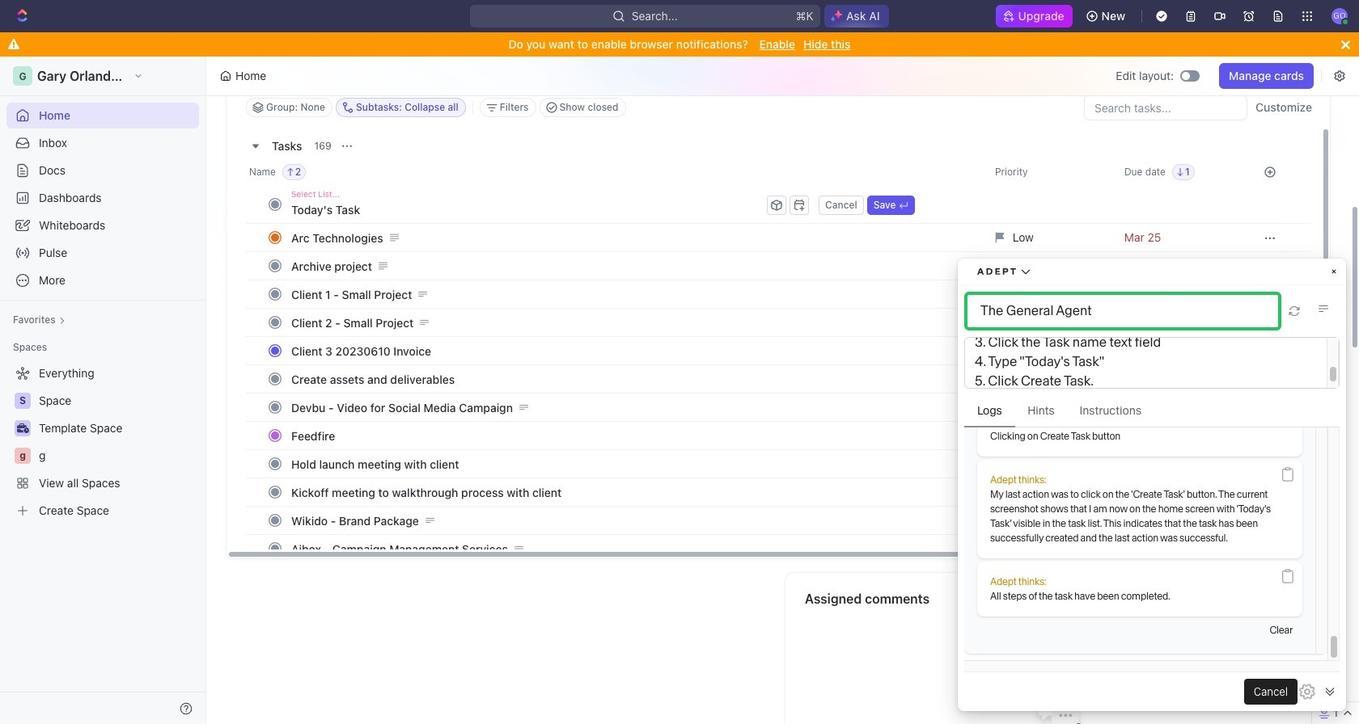 Task type: vqa. For each thing, say whether or not it's contained in the screenshot.
space to the middle
no



Task type: describe. For each thing, give the bounding box(es) containing it.
Task name or type '/' for commands text field
[[291, 197, 764, 222]]

Search tasks... text field
[[1085, 95, 1247, 120]]

gary orlando's workspace, , element
[[13, 66, 32, 86]]

tree inside 'sidebar' "navigation"
[[6, 361, 199, 524]]



Task type: locate. For each thing, give the bounding box(es) containing it.
space, , element
[[15, 393, 31, 409]]

business time image
[[17, 424, 29, 434]]

tree
[[6, 361, 199, 524]]

sidebar navigation
[[0, 57, 210, 725]]

g, , element
[[15, 448, 31, 464]]



